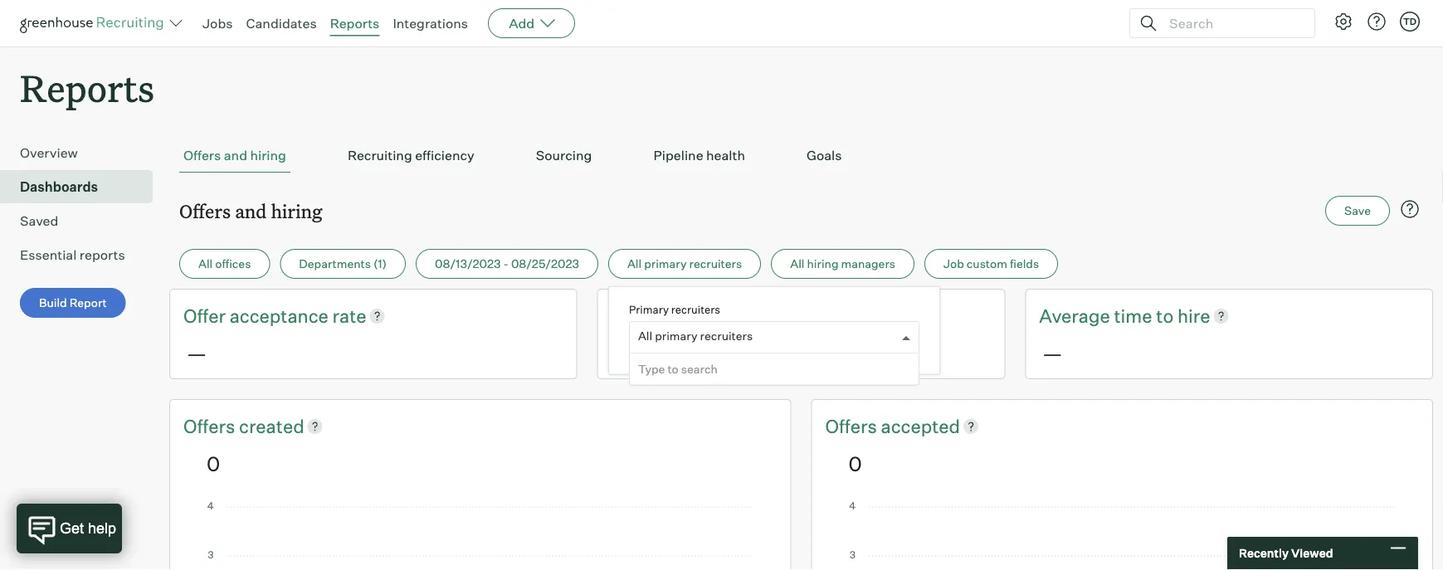 Task type: locate. For each thing, give the bounding box(es) containing it.
recruiters
[[690, 257, 742, 271], [672, 303, 721, 316], [700, 329, 753, 343]]

0 horizontal spatial xychart image
[[207, 502, 754, 570]]

2 — from the left
[[615, 341, 635, 366]]

1 vertical spatial recruiters
[[672, 303, 721, 316]]

average link
[[612, 303, 686, 329], [1040, 303, 1115, 329]]

1 average link from the left
[[612, 303, 686, 329]]

0 horizontal spatial average link
[[612, 303, 686, 329]]

fill link
[[750, 303, 770, 329]]

to link for fill
[[729, 303, 750, 329]]

3 — from the left
[[1043, 341, 1063, 366]]

None field
[[638, 322, 643, 353]]

0 horizontal spatial —
[[187, 341, 207, 366]]

hiring inside button
[[250, 147, 286, 164]]

save
[[1345, 204, 1372, 218]]

to left fill
[[729, 304, 746, 327]]

1 vertical spatial primary
[[655, 329, 698, 343]]

all up the 'primary'
[[628, 257, 642, 271]]

time
[[686, 304, 725, 327], [1115, 304, 1153, 327]]

1 vertical spatial hiring
[[271, 199, 323, 223]]

created link
[[239, 413, 304, 439]]

created
[[239, 415, 304, 438]]

tab list
[[179, 139, 1424, 173]]

0 horizontal spatial time
[[686, 304, 725, 327]]

xychart image
[[207, 502, 754, 570], [849, 502, 1397, 570]]

hire link
[[1178, 303, 1211, 329]]

recruiters down all primary recruiters button
[[672, 303, 721, 316]]

to link
[[729, 303, 750, 329], [1157, 303, 1178, 329]]

1 xychart image from the left
[[207, 502, 754, 570]]

0 horizontal spatial 0
[[207, 451, 220, 476]]

all offices button
[[179, 249, 270, 279]]

2 average link from the left
[[1040, 303, 1115, 329]]

time link left "fill" link
[[686, 303, 729, 329]]

average time to for hire
[[1040, 304, 1178, 327]]

1 horizontal spatial —
[[615, 341, 635, 366]]

primary
[[629, 303, 669, 316]]

to
[[729, 304, 746, 327], [1157, 304, 1174, 327], [668, 362, 679, 377]]

0 vertical spatial primary
[[644, 257, 687, 271]]

2 average from the left
[[1040, 304, 1111, 327]]

report
[[69, 296, 107, 310]]

—
[[187, 341, 207, 366], [615, 341, 635, 366], [1043, 341, 1063, 366]]

accepted
[[881, 415, 961, 438]]

1 horizontal spatial time link
[[1115, 303, 1157, 329]]

average time to for fill
[[612, 304, 750, 327]]

job
[[944, 257, 965, 271]]

time link left hire link
[[1115, 303, 1157, 329]]

1 horizontal spatial average link
[[1040, 303, 1115, 329]]

1 average time to from the left
[[612, 304, 750, 327]]

sourcing
[[536, 147, 592, 164]]

to left hire
[[1157, 304, 1174, 327]]

essential reports link
[[20, 245, 146, 265]]

— for hire
[[1043, 341, 1063, 366]]

2 0 from the left
[[849, 451, 862, 476]]

to for hire
[[1157, 304, 1174, 327]]

pipeline
[[654, 147, 704, 164]]

to right the type on the left
[[668, 362, 679, 377]]

2 horizontal spatial —
[[1043, 341, 1063, 366]]

0 vertical spatial all primary recruiters
[[628, 257, 742, 271]]

08/13/2023 - 08/25/2023 button
[[416, 249, 599, 279]]

xychart image for accepted
[[849, 502, 1397, 570]]

1 horizontal spatial time
[[1115, 304, 1153, 327]]

2 time from the left
[[1115, 304, 1153, 327]]

all primary recruiters up primary recruiters
[[628, 257, 742, 271]]

acceptance link
[[230, 303, 333, 329]]

2 offers link from the left
[[826, 413, 881, 439]]

recruiting efficiency
[[348, 147, 475, 164]]

and
[[224, 147, 247, 164], [235, 199, 267, 223]]

2 vertical spatial hiring
[[807, 257, 839, 271]]

fields
[[1010, 257, 1040, 271]]

integrations link
[[393, 15, 468, 32]]

all left the offices
[[198, 257, 213, 271]]

offers
[[183, 147, 221, 164], [179, 199, 231, 223], [183, 415, 239, 438], [826, 415, 881, 438]]

2 xychart image from the left
[[849, 502, 1397, 570]]

2 average time to from the left
[[1040, 304, 1178, 327]]

type
[[638, 362, 665, 377]]

recruiters down "fill" link
[[700, 329, 753, 343]]

1 horizontal spatial 0
[[849, 451, 862, 476]]

time for fill
[[686, 304, 725, 327]]

primary up primary recruiters
[[644, 257, 687, 271]]

primary
[[644, 257, 687, 271], [655, 329, 698, 343]]

average time to
[[612, 304, 750, 327], [1040, 304, 1178, 327]]

(1)
[[374, 257, 387, 271]]

overview link
[[20, 143, 146, 163]]

recruiting
[[348, 147, 412, 164]]

1 horizontal spatial offers link
[[826, 413, 881, 439]]

all primary recruiters
[[628, 257, 742, 271], [638, 329, 753, 343]]

1 time from the left
[[686, 304, 725, 327]]

0 vertical spatial and
[[224, 147, 247, 164]]

1 horizontal spatial to link
[[1157, 303, 1178, 329]]

0 horizontal spatial average
[[612, 304, 683, 327]]

1 horizontal spatial xychart image
[[849, 502, 1397, 570]]

integrations
[[393, 15, 468, 32]]

0
[[207, 451, 220, 476], [849, 451, 862, 476]]

all left the managers at the right top
[[791, 257, 805, 271]]

2 horizontal spatial to
[[1157, 304, 1174, 327]]

1 vertical spatial all primary recruiters
[[638, 329, 753, 343]]

hiring inside button
[[807, 257, 839, 271]]

time left hire
[[1115, 304, 1153, 327]]

job custom fields
[[944, 257, 1040, 271]]

1 horizontal spatial average time to
[[1040, 304, 1178, 327]]

1 time link from the left
[[686, 303, 729, 329]]

greenhouse recruiting image
[[20, 13, 169, 33]]

0 vertical spatial reports
[[330, 15, 380, 32]]

0 for created
[[207, 451, 220, 476]]

reports right the 'candidates' link
[[330, 15, 380, 32]]

0 horizontal spatial time link
[[686, 303, 729, 329]]

offices
[[215, 257, 251, 271]]

0 horizontal spatial to
[[668, 362, 679, 377]]

0 horizontal spatial offers link
[[183, 413, 239, 439]]

2 time link from the left
[[1115, 303, 1157, 329]]

time link for fill
[[686, 303, 729, 329]]

all primary recruiters up search
[[638, 329, 753, 343]]

offers and hiring
[[183, 147, 286, 164], [179, 199, 323, 223]]

build report button
[[20, 288, 126, 318]]

reports
[[80, 247, 125, 263]]

managers
[[842, 257, 896, 271]]

primary down primary recruiters
[[655, 329, 698, 343]]

1 offers link from the left
[[183, 413, 239, 439]]

search
[[682, 362, 718, 377]]

average
[[612, 304, 683, 327], [1040, 304, 1111, 327]]

0 vertical spatial recruiters
[[690, 257, 742, 271]]

offers and hiring inside button
[[183, 147, 286, 164]]

1 to link from the left
[[729, 303, 750, 329]]

reports
[[330, 15, 380, 32], [20, 63, 155, 112]]

recruiters up primary recruiters
[[690, 257, 742, 271]]

hiring
[[250, 147, 286, 164], [271, 199, 323, 223], [807, 257, 839, 271]]

2 to link from the left
[[1157, 303, 1178, 329]]

offer acceptance
[[183, 304, 333, 327]]

1 vertical spatial reports
[[20, 63, 155, 112]]

to link for hire
[[1157, 303, 1178, 329]]

time up search
[[686, 304, 725, 327]]

all primary recruiters button
[[609, 249, 762, 279]]

candidates link
[[246, 15, 317, 32]]

0 vertical spatial offers and hiring
[[183, 147, 286, 164]]

0 horizontal spatial average time to
[[612, 304, 750, 327]]

0 vertical spatial hiring
[[250, 147, 286, 164]]

08/13/2023 - 08/25/2023
[[435, 257, 579, 271]]

reports down the greenhouse recruiting image
[[20, 63, 155, 112]]

primary inside button
[[644, 257, 687, 271]]

offers link
[[183, 413, 239, 439], [826, 413, 881, 439]]

all
[[198, 257, 213, 271], [628, 257, 642, 271], [791, 257, 805, 271], [638, 329, 653, 343]]

rate
[[333, 304, 367, 327]]

1 0 from the left
[[207, 451, 220, 476]]

1 average from the left
[[612, 304, 683, 327]]

1 horizontal spatial to
[[729, 304, 746, 327]]

08/13/2023
[[435, 257, 501, 271]]

add
[[509, 15, 535, 32]]

job custom fields button
[[925, 249, 1059, 279]]

1 horizontal spatial average
[[1040, 304, 1111, 327]]

0 horizontal spatial to link
[[729, 303, 750, 329]]

time link
[[686, 303, 729, 329], [1115, 303, 1157, 329]]



Task type: vqa. For each thing, say whether or not it's contained in the screenshot.
2nd — from the left
yes



Task type: describe. For each thing, give the bounding box(es) containing it.
2 vertical spatial recruiters
[[700, 329, 753, 343]]

efficiency
[[415, 147, 475, 164]]

departments (1) button
[[280, 249, 406, 279]]

viewed
[[1292, 546, 1334, 561]]

departments (1)
[[299, 257, 387, 271]]

average for fill
[[612, 304, 683, 327]]

to for fill
[[729, 304, 746, 327]]

all primary recruiters inside button
[[628, 257, 742, 271]]

acceptance
[[230, 304, 329, 327]]

fill
[[750, 304, 770, 327]]

Search text field
[[1166, 11, 1300, 35]]

faq image
[[1401, 199, 1421, 219]]

dashboards
[[20, 179, 98, 195]]

offers link for created
[[183, 413, 239, 439]]

add button
[[488, 8, 576, 38]]

jobs link
[[203, 15, 233, 32]]

-
[[504, 257, 509, 271]]

td button
[[1401, 12, 1421, 32]]

all hiring managers
[[791, 257, 896, 271]]

all hiring managers button
[[772, 249, 915, 279]]

primary recruiters
[[629, 303, 721, 316]]

offers inside button
[[183, 147, 221, 164]]

offer
[[183, 304, 226, 327]]

accepted link
[[881, 413, 961, 439]]

td
[[1404, 16, 1417, 27]]

offers link for accepted
[[826, 413, 881, 439]]

recently
[[1240, 546, 1289, 561]]

all for all hiring managers button
[[791, 257, 805, 271]]

0 for accepted
[[849, 451, 862, 476]]

1 vertical spatial and
[[235, 199, 267, 223]]

all down the 'primary'
[[638, 329, 653, 343]]

xychart image for created
[[207, 502, 754, 570]]

08/25/2023
[[511, 257, 579, 271]]

all for all primary recruiters button
[[628, 257, 642, 271]]

sourcing button
[[532, 139, 596, 173]]

td button
[[1397, 8, 1424, 35]]

custom
[[967, 257, 1008, 271]]

offers and hiring button
[[179, 139, 291, 173]]

average for hire
[[1040, 304, 1111, 327]]

recruiters inside button
[[690, 257, 742, 271]]

build
[[39, 296, 67, 310]]

candidates
[[246, 15, 317, 32]]

time for hire
[[1115, 304, 1153, 327]]

and inside button
[[224, 147, 247, 164]]

departments
[[299, 257, 371, 271]]

recently viewed
[[1240, 546, 1334, 561]]

1 horizontal spatial reports
[[330, 15, 380, 32]]

overview
[[20, 145, 78, 161]]

saved
[[20, 213, 58, 229]]

reports link
[[330, 15, 380, 32]]

average link for hire
[[1040, 303, 1115, 329]]

essential reports
[[20, 247, 125, 263]]

configure image
[[1334, 12, 1354, 32]]

1 vertical spatial offers and hiring
[[179, 199, 323, 223]]

pipeline health
[[654, 147, 746, 164]]

type to search
[[638, 362, 718, 377]]

dashboards link
[[20, 177, 146, 197]]

essential
[[20, 247, 77, 263]]

average link for fill
[[612, 303, 686, 329]]

recruiting efficiency button
[[344, 139, 479, 173]]

time link for hire
[[1115, 303, 1157, 329]]

jobs
[[203, 15, 233, 32]]

offer link
[[183, 303, 230, 329]]

goals
[[807, 147, 842, 164]]

— for fill
[[615, 341, 635, 366]]

all offices
[[198, 257, 251, 271]]

build report
[[39, 296, 107, 310]]

pipeline health button
[[650, 139, 750, 173]]

0 horizontal spatial reports
[[20, 63, 155, 112]]

hire
[[1178, 304, 1211, 327]]

rate link
[[333, 303, 367, 329]]

saved link
[[20, 211, 146, 231]]

goals button
[[803, 139, 846, 173]]

all for all offices button
[[198, 257, 213, 271]]

tab list containing offers and hiring
[[179, 139, 1424, 173]]

1 — from the left
[[187, 341, 207, 366]]

health
[[707, 147, 746, 164]]

save button
[[1326, 196, 1391, 226]]



